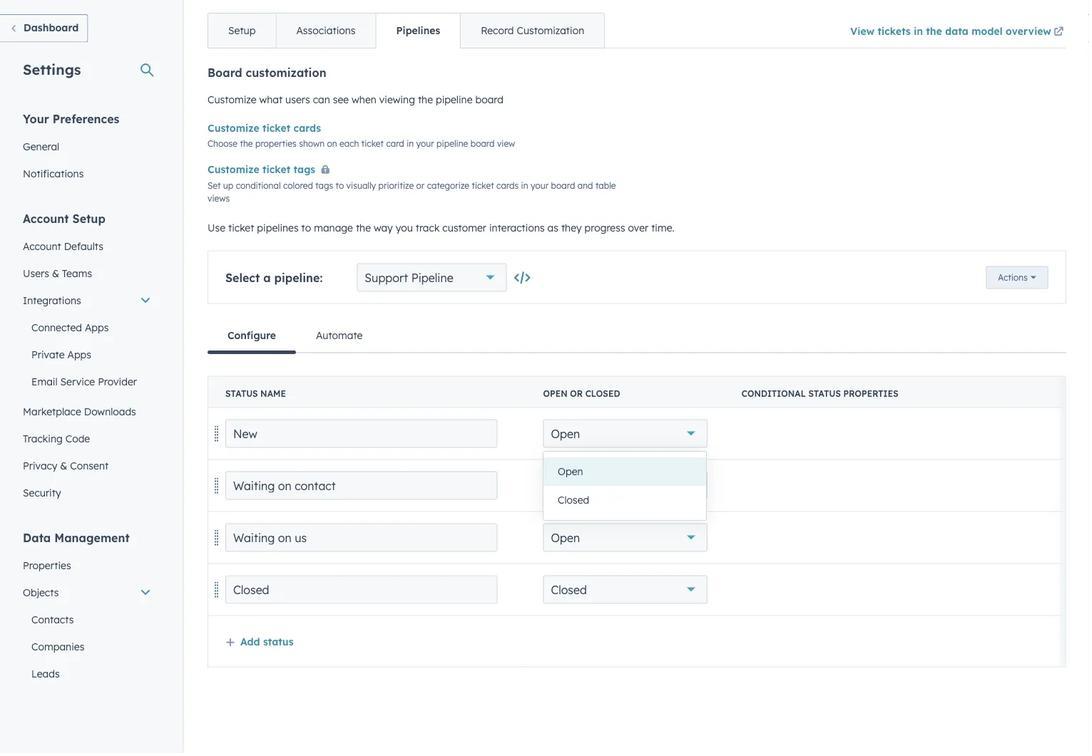 Task type: describe. For each thing, give the bounding box(es) containing it.
0 vertical spatial board
[[475, 94, 503, 106]]

tags inside the set up conditional colored tags to visually prioritize or categorize ticket cards in your board and table views
[[315, 181, 333, 191]]

marketplace downloads
[[23, 405, 136, 418]]

security link
[[14, 480, 160, 507]]

service
[[60, 375, 95, 388]]

status for conditional
[[808, 389, 841, 399]]

or inside pipeline stages element
[[570, 389, 583, 399]]

status for add
[[263, 637, 293, 649]]

closed button
[[543, 487, 706, 515]]

account defaults link
[[14, 233, 160, 260]]

marketplace
[[23, 405, 81, 418]]

record customization link
[[460, 14, 604, 48]]

the left data
[[926, 25, 942, 37]]

ticket for pipelines
[[228, 222, 254, 234]]

downloads
[[84, 405, 136, 418]]

cards inside customize ticket cards choose the properties shown on each ticket card in your pipeline board view
[[294, 122, 321, 135]]

private apps
[[31, 348, 91, 361]]

card
[[386, 138, 404, 149]]

your preferences element
[[14, 111, 160, 187]]

your
[[23, 112, 49, 126]]

account for account defaults
[[23, 240, 61, 252]]

leads
[[31, 668, 60, 680]]

as
[[547, 222, 558, 234]]

preferences
[[53, 112, 119, 126]]

support
[[365, 271, 408, 285]]

to inside the set up conditional colored tags to visually prioritize or categorize ticket cards in your board and table views
[[336, 181, 344, 191]]

management
[[54, 531, 130, 545]]

pipeline inside customize ticket cards choose the properties shown on each ticket card in your pipeline board view
[[437, 138, 468, 149]]

stage closed is currently in position 4. reorder it by using the up and down arrow keys. element
[[208, 564, 1066, 617]]

closed button
[[543, 576, 707, 605]]

connected apps
[[31, 321, 109, 334]]

private apps link
[[14, 341, 160, 368]]

interactions
[[489, 222, 545, 234]]

& for privacy
[[60, 460, 67, 472]]

stage name text field for stage new is currently in position 1. reorder it by using the up and down arrow keys. "element"
[[225, 420, 497, 449]]

actions button
[[986, 267, 1048, 290]]

automate
[[316, 329, 363, 342]]

apps for private apps
[[67, 348, 91, 361]]

privacy
[[23, 460, 57, 472]]

security
[[23, 487, 61, 499]]

actions
[[998, 273, 1028, 283]]

open button for stage name text box within the stage waiting on contact is currently in position 2. reorder it by using the up and down arrow keys. element
[[543, 472, 707, 501]]

setup link
[[208, 14, 276, 48]]

general
[[23, 140, 59, 153]]

closed inside button
[[558, 495, 589, 507]]

general link
[[14, 133, 160, 160]]

in inside view tickets in the data model overview link
[[914, 25, 923, 37]]

stage waiting on contact is currently in position 2. reorder it by using the up and down arrow keys. element
[[208, 460, 1066, 512]]

0 horizontal spatial to
[[301, 222, 311, 234]]

tracking code
[[23, 433, 90, 445]]

view
[[497, 138, 515, 149]]

conditional
[[236, 181, 281, 191]]

users & teams
[[23, 267, 92, 280]]

you
[[396, 222, 413, 234]]

1 vertical spatial setup
[[72, 211, 105, 226]]

data management
[[23, 531, 130, 545]]

over
[[628, 222, 648, 234]]

open for stage name text field in stage new is currently in position 1. reorder it by using the up and down arrow keys. "element"
[[551, 427, 580, 441]]

name
[[260, 389, 286, 399]]

board customization
[[208, 66, 326, 80]]

ticket inside the set up conditional colored tags to visually prioritize or categorize ticket cards in your board and table views
[[472, 181, 494, 191]]

email service provider
[[31, 375, 137, 388]]

ticket left card
[[361, 138, 384, 149]]

support pipeline button
[[357, 264, 507, 292]]

customize ticket cards button
[[208, 120, 321, 137]]

way
[[374, 222, 393, 234]]

a
[[263, 271, 271, 285]]

or inside the set up conditional colored tags to visually prioritize or categorize ticket cards in your board and table views
[[416, 181, 425, 191]]

configure
[[228, 329, 276, 342]]

what
[[259, 94, 283, 106]]

add status button
[[225, 637, 293, 649]]

privacy & consent
[[23, 460, 109, 472]]

time.
[[651, 222, 675, 234]]

stage waiting on us is currently in position 3. reorder it by using the up and down arrow keys. element
[[208, 512, 1066, 564]]

users
[[23, 267, 49, 280]]

views
[[208, 194, 230, 204]]

associations
[[296, 25, 356, 37]]

board for cards
[[470, 138, 495, 149]]

navigation containing setup
[[208, 13, 605, 49]]

integrations
[[23, 294, 81, 307]]

customize what users can see when viewing the pipeline board
[[208, 94, 503, 106]]

cards inside the set up conditional colored tags to visually prioritize or categorize ticket cards in your board and table views
[[496, 181, 519, 191]]

tags inside customize ticket tags button
[[294, 164, 315, 176]]

stage name text field for closed
[[225, 576, 497, 605]]

objects
[[23, 587, 59, 599]]

customize ticket tags
[[208, 164, 315, 176]]

users & teams link
[[14, 260, 160, 287]]

board for conditional
[[551, 181, 575, 191]]

stage name text field for stage waiting on us is currently in position 3. reorder it by using the up and down arrow keys. "element"
[[225, 524, 497, 553]]

status
[[225, 389, 258, 399]]

board customization element
[[208, 66, 1066, 205]]

closed inside popup button
[[551, 583, 587, 598]]

leads link
[[14, 661, 160, 688]]

configure link
[[208, 319, 296, 355]]

view
[[850, 25, 874, 37]]

set
[[208, 181, 221, 191]]

account for account setup
[[23, 211, 69, 226]]

properties inside pipeline stages element
[[843, 389, 898, 399]]

customize for customize ticket cards choose the properties shown on each ticket card in your pipeline board view
[[208, 122, 259, 135]]

model
[[972, 25, 1003, 37]]

tracking
[[23, 433, 63, 445]]

prioritize
[[378, 181, 414, 191]]

open for stage name text field within the stage waiting on us is currently in position 3. reorder it by using the up and down arrow keys. "element"
[[551, 531, 580, 546]]

customize for customize ticket tags
[[208, 164, 259, 176]]

integrations button
[[14, 287, 160, 314]]

privacy & consent link
[[14, 453, 160, 480]]

list box containing open
[[543, 453, 706, 521]]

tracking code link
[[14, 425, 160, 453]]

customization
[[517, 25, 584, 37]]

contacts link
[[14, 607, 160, 634]]



Task type: locate. For each thing, give the bounding box(es) containing it.
2 account from the top
[[23, 240, 61, 252]]

navigation
[[208, 13, 605, 49]]

Stage name text field
[[225, 472, 497, 501], [225, 576, 497, 605]]

stage name text field inside stage new is currently in position 1. reorder it by using the up and down arrow keys. "element"
[[225, 420, 497, 449]]

up
[[223, 181, 233, 191]]

1 horizontal spatial in
[[521, 181, 528, 191]]

open for stage name text box within the stage waiting on contact is currently in position 2. reorder it by using the up and down arrow keys. element
[[551, 479, 580, 494]]

ticket down "what"
[[262, 122, 290, 135]]

0 vertical spatial your
[[416, 138, 434, 149]]

ticket for tags
[[262, 164, 290, 176]]

1 vertical spatial to
[[301, 222, 311, 234]]

0 vertical spatial setup
[[228, 25, 256, 37]]

categorize
[[427, 181, 469, 191]]

customize ticket cards choose the properties shown on each ticket card in your pipeline board view
[[208, 122, 515, 149]]

your right card
[[416, 138, 434, 149]]

ticket right categorize
[[472, 181, 494, 191]]

customer
[[442, 222, 486, 234]]

conditional
[[742, 389, 806, 399]]

the down customize ticket cards button
[[240, 138, 253, 149]]

0 vertical spatial stage name text field
[[225, 420, 497, 449]]

1 horizontal spatial cards
[[496, 181, 519, 191]]

private
[[31, 348, 65, 361]]

open button down closed button
[[543, 524, 707, 553]]

status name
[[225, 389, 286, 399]]

stage name text field inside stage waiting on contact is currently in position 2. reorder it by using the up and down arrow keys. element
[[225, 472, 497, 501]]

ticket right use
[[228, 222, 254, 234]]

settings
[[23, 60, 81, 78]]

open button down stage new is currently in position 1. reorder it by using the up and down arrow keys. "element"
[[543, 472, 707, 501]]

dashboard
[[24, 21, 79, 34]]

0 vertical spatial properties
[[255, 138, 297, 149]]

stage name text field inside stage waiting on us is currently in position 3. reorder it by using the up and down arrow keys. "element"
[[225, 524, 497, 553]]

apps inside the private apps link
[[67, 348, 91, 361]]

teams
[[62, 267, 92, 280]]

open or closed
[[543, 389, 620, 399]]

companies link
[[14, 634, 160, 661]]

open button for stage name text field within the stage waiting on us is currently in position 3. reorder it by using the up and down arrow keys. "element"
[[543, 524, 707, 553]]

1 vertical spatial account
[[23, 240, 61, 252]]

properties inside customize ticket cards choose the properties shown on each ticket card in your pipeline board view
[[255, 138, 297, 149]]

1 horizontal spatial to
[[336, 181, 344, 191]]

connected
[[31, 321, 82, 334]]

open button for stage name text field in stage new is currently in position 1. reorder it by using the up and down arrow keys. "element"
[[543, 420, 707, 449]]

to left manage
[[301, 222, 311, 234]]

view tickets in the data model overview
[[850, 25, 1051, 37]]

0 vertical spatial closed
[[558, 495, 589, 507]]

1 vertical spatial status
[[263, 637, 293, 649]]

1 vertical spatial tags
[[315, 181, 333, 191]]

ticket for cards
[[262, 122, 290, 135]]

stage name text field inside stage closed is currently in position 4. reorder it by using the up and down arrow keys. element
[[225, 576, 497, 605]]

1 customize from the top
[[208, 94, 256, 106]]

ticket inside customize ticket tags button
[[262, 164, 290, 176]]

marketplace downloads link
[[14, 398, 160, 425]]

1 vertical spatial board
[[470, 138, 495, 149]]

0 vertical spatial stage name text field
[[225, 472, 497, 501]]

in right card
[[407, 138, 414, 149]]

the left way
[[356, 222, 371, 234]]

3 open button from the top
[[543, 524, 707, 553]]

setup up account defaults link
[[72, 211, 105, 226]]

viewing
[[379, 94, 415, 106]]

customize up up
[[208, 164, 259, 176]]

0 horizontal spatial your
[[416, 138, 434, 149]]

data management element
[[14, 530, 160, 754]]

board inside customize ticket cards choose the properties shown on each ticket card in your pipeline board view
[[470, 138, 495, 149]]

properties
[[23, 559, 71, 572]]

customize up 'choose' in the top of the page
[[208, 122, 259, 135]]

add status
[[240, 637, 293, 649]]

in
[[914, 25, 923, 37], [407, 138, 414, 149], [521, 181, 528, 191]]

1 horizontal spatial setup
[[228, 25, 256, 37]]

0 horizontal spatial status
[[263, 637, 293, 649]]

board up view
[[475, 94, 503, 106]]

notifications link
[[14, 160, 160, 187]]

open popover to copy the internal identifier of the stage. image
[[515, 272, 529, 286]]

data
[[23, 531, 51, 545]]

1 horizontal spatial or
[[570, 389, 583, 399]]

2 open button from the top
[[543, 472, 707, 501]]

2 vertical spatial board
[[551, 181, 575, 191]]

2 link opens in a new window image from the top
[[1054, 27, 1064, 37]]

open button inside stage new is currently in position 1. reorder it by using the up and down arrow keys. "element"
[[543, 420, 707, 449]]

associations link
[[276, 14, 376, 48]]

apps up service
[[67, 348, 91, 361]]

customization
[[246, 66, 326, 80]]

0 vertical spatial apps
[[85, 321, 109, 334]]

1 horizontal spatial properties
[[843, 389, 898, 399]]

open inside open button
[[558, 466, 583, 479]]

& right privacy
[[60, 460, 67, 472]]

stage name text field for open
[[225, 472, 497, 501]]

customize inside customize ticket cards choose the properties shown on each ticket card in your pipeline board view
[[208, 122, 259, 135]]

0 horizontal spatial setup
[[72, 211, 105, 226]]

0 horizontal spatial in
[[407, 138, 414, 149]]

board left view
[[470, 138, 495, 149]]

contacts
[[31, 614, 74, 626]]

or left closed
[[570, 389, 583, 399]]

status right add on the bottom left
[[263, 637, 293, 649]]

select a pipeline:
[[225, 271, 323, 285]]

select
[[225, 271, 260, 285]]

0 vertical spatial account
[[23, 211, 69, 226]]

tab list
[[208, 319, 1066, 355]]

link opens in a new window image
[[1054, 24, 1064, 41], [1054, 27, 1064, 37]]

open button inside stage waiting on contact is currently in position 2. reorder it by using the up and down arrow keys. element
[[543, 472, 707, 501]]

ticket up conditional
[[262, 164, 290, 176]]

customize down board
[[208, 94, 256, 106]]

in right tickets at right top
[[914, 25, 923, 37]]

customize
[[208, 94, 256, 106], [208, 122, 259, 135], [208, 164, 259, 176]]

1 vertical spatial properties
[[843, 389, 898, 399]]

your inside the set up conditional colored tags to visually prioritize or categorize ticket cards in your board and table views
[[531, 181, 549, 191]]

board inside the set up conditional colored tags to visually prioritize or categorize ticket cards in your board and table views
[[551, 181, 575, 191]]

0 vertical spatial &
[[52, 267, 59, 280]]

account up users
[[23, 240, 61, 252]]

1 vertical spatial &
[[60, 460, 67, 472]]

0 horizontal spatial properties
[[255, 138, 297, 149]]

your preferences
[[23, 112, 119, 126]]

0 horizontal spatial cards
[[294, 122, 321, 135]]

2 vertical spatial customize
[[208, 164, 259, 176]]

setup inside navigation
[[228, 25, 256, 37]]

apps down integrations button
[[85, 321, 109, 334]]

0 vertical spatial or
[[416, 181, 425, 191]]

pipeline stages element
[[208, 377, 1066, 668]]

record
[[481, 25, 514, 37]]

open button
[[543, 458, 706, 487]]

status
[[808, 389, 841, 399], [263, 637, 293, 649]]

account setup element
[[14, 211, 160, 507]]

1 vertical spatial apps
[[67, 348, 91, 361]]

2 horizontal spatial in
[[914, 25, 923, 37]]

1 link opens in a new window image from the top
[[1054, 24, 1064, 41]]

tags right colored
[[315, 181, 333, 191]]

apps
[[85, 321, 109, 334], [67, 348, 91, 361]]

pipeline right viewing
[[436, 94, 473, 106]]

2 vertical spatial open button
[[543, 524, 707, 553]]

ticket
[[262, 122, 290, 135], [361, 138, 384, 149], [262, 164, 290, 176], [472, 181, 494, 191], [228, 222, 254, 234]]

objects button
[[14, 579, 160, 607]]

open inside stage new is currently in position 1. reorder it by using the up and down arrow keys. "element"
[[551, 427, 580, 441]]

Stage name text field
[[225, 420, 497, 449], [225, 524, 497, 553]]

cards up "shown"
[[294, 122, 321, 135]]

notifications
[[23, 167, 84, 180]]

1 vertical spatial pipeline
[[437, 138, 468, 149]]

pipelines
[[396, 25, 440, 37]]

account defaults
[[23, 240, 103, 252]]

each
[[339, 138, 359, 149]]

in inside the set up conditional colored tags to visually prioritize or categorize ticket cards in your board and table views
[[521, 181, 528, 191]]

3 customize from the top
[[208, 164, 259, 176]]

the inside customize ticket cards choose the properties shown on each ticket card in your pipeline board view
[[240, 138, 253, 149]]

0 vertical spatial cards
[[294, 122, 321, 135]]

open button inside stage waiting on us is currently in position 3. reorder it by using the up and down arrow keys. "element"
[[543, 524, 707, 553]]

properties link
[[14, 552, 160, 579]]

1 vertical spatial stage name text field
[[225, 576, 497, 605]]

in up interactions
[[521, 181, 528, 191]]

customize inside button
[[208, 164, 259, 176]]

cards down view
[[496, 181, 519, 191]]

1 account from the top
[[23, 211, 69, 226]]

in inside customize ticket cards choose the properties shown on each ticket card in your pipeline board view
[[407, 138, 414, 149]]

customize ticket tags button
[[208, 162, 335, 180]]

account
[[23, 211, 69, 226], [23, 240, 61, 252]]

your
[[416, 138, 434, 149], [531, 181, 549, 191]]

open inside stage waiting on contact is currently in position 2. reorder it by using the up and down arrow keys. element
[[551, 479, 580, 494]]

1 vertical spatial cards
[[496, 181, 519, 191]]

closed
[[558, 495, 589, 507], [551, 583, 587, 598]]

open button
[[543, 420, 707, 449], [543, 472, 707, 501], [543, 524, 707, 553]]

1 horizontal spatial status
[[808, 389, 841, 399]]

use ticket pipelines to manage the way you track customer interactions as they progress over time.
[[208, 222, 675, 234]]

record customization
[[481, 25, 584, 37]]

email service provider link
[[14, 368, 160, 395]]

pipelines
[[257, 222, 299, 234]]

2 customize from the top
[[208, 122, 259, 135]]

connected apps link
[[14, 314, 160, 341]]

1 vertical spatial in
[[407, 138, 414, 149]]

1 vertical spatial customize
[[208, 122, 259, 135]]

the right viewing
[[418, 94, 433, 106]]

they
[[561, 222, 582, 234]]

stage new is currently in position 1. reorder it by using the up and down arrow keys. element
[[208, 408, 1066, 460]]

1 open button from the top
[[543, 420, 707, 449]]

1 stage name text field from the top
[[225, 472, 497, 501]]

tickets
[[878, 25, 911, 37]]

board
[[208, 66, 242, 80]]

open inside stage waiting on us is currently in position 3. reorder it by using the up and down arrow keys. "element"
[[551, 531, 580, 546]]

& inside users & teams link
[[52, 267, 59, 280]]

support pipeline
[[365, 271, 453, 285]]

0 vertical spatial open button
[[543, 420, 707, 449]]

& for users
[[52, 267, 59, 280]]

consent
[[70, 460, 109, 472]]

code
[[65, 433, 90, 445]]

& inside privacy & consent 'link'
[[60, 460, 67, 472]]

your up as
[[531, 181, 549, 191]]

0 vertical spatial status
[[808, 389, 841, 399]]

or right prioritize
[[416, 181, 425, 191]]

list box
[[543, 453, 706, 521]]

companies
[[31, 641, 84, 653]]

1 vertical spatial your
[[531, 181, 549, 191]]

pipeline
[[436, 94, 473, 106], [437, 138, 468, 149]]

dashboard link
[[0, 14, 88, 42]]

use
[[208, 222, 225, 234]]

1 horizontal spatial &
[[60, 460, 67, 472]]

status right conditional
[[808, 389, 841, 399]]

1 vertical spatial closed
[[551, 583, 587, 598]]

add
[[240, 637, 260, 649]]

0 horizontal spatial or
[[416, 181, 425, 191]]

0 vertical spatial pipeline
[[436, 94, 473, 106]]

0 vertical spatial customize
[[208, 94, 256, 106]]

tags up colored
[[294, 164, 315, 176]]

1 stage name text field from the top
[[225, 420, 497, 449]]

setup up board
[[228, 25, 256, 37]]

colored
[[283, 181, 313, 191]]

&
[[52, 267, 59, 280], [60, 460, 67, 472]]

board left and
[[551, 181, 575, 191]]

0 vertical spatial to
[[336, 181, 344, 191]]

1 vertical spatial or
[[570, 389, 583, 399]]

to
[[336, 181, 344, 191], [301, 222, 311, 234]]

to left visually
[[336, 181, 344, 191]]

open button up open button
[[543, 420, 707, 449]]

see
[[333, 94, 349, 106]]

apps inside connected apps link
[[85, 321, 109, 334]]

customize for customize what users can see when viewing the pipeline board
[[208, 94, 256, 106]]

email
[[31, 375, 57, 388]]

apps for connected apps
[[85, 321, 109, 334]]

& right users
[[52, 267, 59, 280]]

1 horizontal spatial your
[[531, 181, 549, 191]]

1 vertical spatial open button
[[543, 472, 707, 501]]

0 vertical spatial tags
[[294, 164, 315, 176]]

2 vertical spatial in
[[521, 181, 528, 191]]

pipeline up categorize
[[437, 138, 468, 149]]

0 vertical spatial in
[[914, 25, 923, 37]]

table
[[595, 181, 616, 191]]

properties
[[255, 138, 297, 149], [843, 389, 898, 399]]

shown
[[299, 138, 325, 149]]

your inside customize ticket cards choose the properties shown on each ticket card in your pipeline board view
[[416, 138, 434, 149]]

0 horizontal spatial &
[[52, 267, 59, 280]]

2 stage name text field from the top
[[225, 576, 497, 605]]

can
[[313, 94, 330, 106]]

tab list containing configure
[[208, 319, 1066, 355]]

2 stage name text field from the top
[[225, 524, 497, 553]]

1 vertical spatial stage name text field
[[225, 524, 497, 553]]

defaults
[[64, 240, 103, 252]]

account up account defaults
[[23, 211, 69, 226]]



Task type: vqa. For each thing, say whether or not it's contained in the screenshot.
topmost 'about'
no



